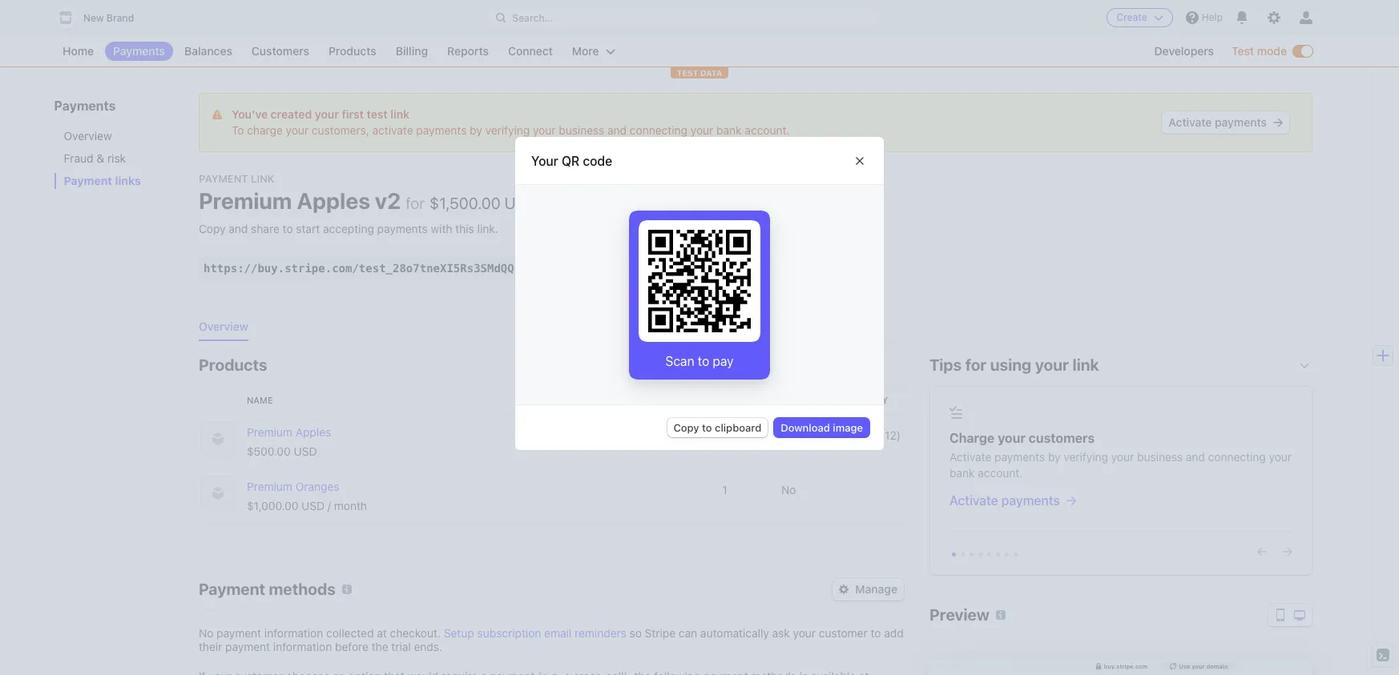 Task type: locate. For each thing, give the bounding box(es) containing it.
bank inside 'charge your customers activate payments by verifying your business and connecting your bank account.'
[[950, 467, 975, 480]]

0 horizontal spatial copy
[[199, 222, 226, 236]]

1 vertical spatial apples
[[296, 426, 331, 439]]

overview inside button
[[199, 320, 248, 333]]

0 horizontal spatial connecting
[[630, 123, 688, 137]]

payment right their
[[225, 641, 270, 654]]

svg image inside manage link
[[840, 585, 849, 595]]

12)
[[885, 429, 901, 443]]

1 horizontal spatial no
[[782, 483, 797, 497]]

1 down copy to clipboard button
[[723, 483, 728, 497]]

link
[[251, 172, 275, 185]]

customers
[[1029, 431, 1095, 446]]

0 vertical spatial bank
[[717, 123, 742, 137]]

0 horizontal spatial activate payments
[[950, 494, 1060, 508]]

activate payments for bottom activate payments link
[[950, 494, 1060, 508]]

test data
[[677, 68, 723, 78]]

1 vertical spatial products
[[199, 356, 267, 374]]

yes
[[782, 429, 800, 443]]

your inside the so stripe can automatically ask your customer to add their payment information before the trial ends.
[[793, 627, 816, 641]]

1 vertical spatial overview
[[199, 320, 248, 333]]

first
[[342, 107, 364, 121]]

1 horizontal spatial bank
[[950, 467, 975, 480]]

code inside button
[[660, 261, 687, 275]]

activate payments
[[1169, 115, 1267, 129], [950, 494, 1060, 508]]

usd
[[505, 194, 537, 212], [294, 445, 317, 459], [302, 499, 325, 513]]

svg image inside buy button button
[[706, 264, 715, 273]]

0 vertical spatial for
[[406, 194, 425, 212]]

no down yes
[[782, 483, 797, 497]]

0 horizontal spatial by
[[470, 123, 482, 137]]

activate payments link
[[1163, 111, 1290, 134], [950, 491, 1293, 511]]

premium down 'link'
[[199, 188, 292, 214]]

premium inside premium oranges $1,000.00 usd / month
[[247, 480, 293, 494]]

quantity up image
[[842, 395, 888, 406]]

before
[[335, 641, 369, 654]]

1 horizontal spatial products
[[329, 44, 377, 58]]

usd for apples
[[294, 445, 317, 459]]

0 vertical spatial premium
[[199, 188, 292, 214]]

(between
[[803, 429, 852, 443]]

code
[[583, 154, 613, 168], [660, 261, 687, 275]]

1 vertical spatial by
[[1049, 451, 1061, 464]]

no
[[782, 483, 797, 497], [199, 627, 214, 641]]

1 horizontal spatial verifying
[[1064, 451, 1109, 464]]

1 horizontal spatial qr
[[641, 261, 657, 275]]

payments inside 'you've created your first test link to charge your customers, activate payments by verifying your business and connecting your bank account.'
[[416, 123, 467, 137]]

0 horizontal spatial for
[[406, 194, 425, 212]]

test
[[1232, 44, 1255, 58]]

0 vertical spatial qr
[[562, 154, 580, 168]]

1 horizontal spatial for
[[966, 356, 987, 374]]

bank down data
[[717, 123, 742, 137]]

apples up copy and share to start accepting payments with this link.
[[297, 188, 370, 214]]

by down customers
[[1049, 451, 1061, 464]]

verifying
[[486, 123, 530, 137], [1064, 451, 1109, 464]]

1 horizontal spatial overview
[[199, 320, 248, 333]]

0 horizontal spatial quantity
[[723, 395, 769, 406]]

to
[[232, 123, 244, 137]]

1 vertical spatial business
[[1138, 451, 1183, 464]]

0 vertical spatial to
[[283, 222, 293, 236]]

1 vertical spatial verifying
[[1064, 451, 1109, 464]]

business inside 'you've created your first test link to charge your customers, activate payments by verifying your business and connecting your bank account.'
[[559, 123, 605, 137]]

usd inside premium oranges $1,000.00 usd / month
[[302, 499, 325, 513]]

svg image for qr code
[[625, 264, 635, 273]]

use your domain
[[1180, 663, 1228, 670]]

1 horizontal spatial link
[[1073, 356, 1100, 374]]

links
[[115, 174, 141, 188]]

tips for using your link
[[930, 356, 1100, 374]]

account.
[[745, 123, 790, 137], [978, 467, 1023, 480]]

0 vertical spatial copy
[[199, 222, 226, 236]]

business inside 'charge your customers activate payments by verifying your business and connecting your bank account.'
[[1138, 451, 1183, 464]]

business
[[559, 123, 605, 137], [1138, 451, 1183, 464]]

mode
[[1258, 44, 1287, 58]]

premium inside premium apples $500.00 usd
[[247, 426, 293, 439]]

home
[[63, 44, 94, 58]]

0 vertical spatial usd
[[505, 194, 537, 212]]

your qr code
[[532, 154, 613, 168]]

by up $1,500.00 at top
[[470, 123, 482, 137]]

usd inside premium apples $500.00 usd
[[294, 445, 317, 459]]

/
[[328, 499, 331, 513]]

2 horizontal spatial to
[[871, 627, 881, 641]]

1 vertical spatial account.
[[978, 467, 1023, 480]]

activate payments link down the test on the top right of page
[[1163, 111, 1290, 134]]

fraud & risk
[[64, 152, 126, 165]]

payments
[[113, 44, 165, 58], [55, 99, 116, 113]]

quantity up clipboard
[[723, 395, 769, 406]]

payment left 'link'
[[199, 172, 248, 185]]

with
[[431, 222, 453, 236]]

$500.00
[[247, 445, 291, 459]]

0 vertical spatial no
[[782, 483, 797, 497]]

activate
[[1169, 115, 1212, 129], [950, 451, 992, 464], [950, 494, 999, 508]]

1 horizontal spatial connecting
[[1209, 451, 1267, 464]]

0 vertical spatial link
[[391, 107, 410, 121]]

svg image for buy button
[[706, 264, 715, 273]]

usd down your on the left top of the page
[[505, 194, 537, 212]]

activate payments for the top activate payments link
[[1169, 115, 1267, 129]]

domain
[[1207, 663, 1228, 670]]

1 horizontal spatial activate payments
[[1169, 115, 1267, 129]]

1 vertical spatial copy
[[674, 421, 700, 434]]

1 vertical spatial code
[[660, 261, 687, 275]]

information left before
[[273, 641, 332, 654]]

payment for payment methods
[[199, 580, 265, 599]]

premium up $1,000.00
[[247, 480, 293, 494]]

2 vertical spatial usd
[[302, 499, 325, 513]]

billing
[[396, 44, 428, 58]]

data
[[701, 68, 723, 78]]

1 horizontal spatial by
[[1049, 451, 1061, 464]]

no for no
[[782, 483, 797, 497]]

0 vertical spatial activate payments
[[1169, 115, 1267, 129]]

bank down charge
[[950, 467, 975, 480]]

0 horizontal spatial to
[[283, 222, 293, 236]]

0 horizontal spatial account.
[[745, 123, 790, 137]]

qr
[[562, 154, 580, 168], [641, 261, 657, 275]]

payment down fraud & risk
[[64, 174, 113, 188]]

products down overview button
[[199, 356, 267, 374]]

usd right $500.00
[[294, 445, 317, 459]]

qr inside qr code button
[[641, 261, 657, 275]]

premium oranges $1,000.00 usd / month
[[247, 480, 367, 513]]

button
[[745, 261, 780, 275]]

0 vertical spatial account.
[[745, 123, 790, 137]]

activate payments down charge
[[950, 494, 1060, 508]]

Search… search field
[[487, 8, 881, 28]]

balances link
[[176, 42, 240, 61]]

by inside 'you've created your first test link to charge your customers, activate payments by verifying your business and connecting your bank account.'
[[470, 123, 482, 137]]

1 vertical spatial activate payments link
[[950, 491, 1293, 511]]

bank
[[717, 123, 742, 137], [950, 467, 975, 480]]

copy inside button
[[674, 421, 700, 434]]

more button
[[564, 42, 623, 61]]

copy left clipboard
[[674, 421, 700, 434]]

1 horizontal spatial to
[[702, 421, 712, 434]]

0 vertical spatial business
[[559, 123, 605, 137]]

for right v2
[[406, 194, 425, 212]]

1 vertical spatial premium
[[247, 426, 293, 439]]

https://buy.stripe.com/test_28o7tnexi5rs3smdqq button
[[204, 261, 514, 277]]

by inside 'charge your customers activate payments by verifying your business and connecting your bank account.'
[[1049, 451, 1061, 464]]

1 vertical spatial connecting
[[1209, 451, 1267, 464]]

month
[[334, 499, 367, 513]]

link right using
[[1073, 356, 1100, 374]]

payment up their
[[199, 580, 265, 599]]

0 horizontal spatial no
[[199, 627, 214, 641]]

2 quantity from the left
[[842, 395, 888, 406]]

products
[[329, 44, 377, 58], [199, 356, 267, 374]]

payment inside the payment link premium apples v2 for $1,500.00 usd
[[199, 172, 248, 185]]

1 horizontal spatial quantity
[[842, 395, 888, 406]]

payments inside payments link
[[113, 44, 165, 58]]

1 vertical spatial activate payments
[[950, 494, 1060, 508]]

1 horizontal spatial business
[[1138, 451, 1183, 464]]

1 horizontal spatial code
[[660, 261, 687, 275]]

reminders
[[575, 627, 627, 641]]

activate payments link down 'charge your customers activate payments by verifying your business and connecting your bank account.'
[[950, 491, 1293, 511]]

payments up overview link
[[55, 99, 116, 113]]

activate
[[372, 123, 413, 137]]

payment for payment link premium apples v2 for $1,500.00 usd
[[199, 172, 248, 185]]

0 horizontal spatial link
[[391, 107, 410, 121]]

link up activate
[[391, 107, 410, 121]]

0 horizontal spatial code
[[583, 154, 613, 168]]

overview link
[[55, 128, 183, 144]]

products left billing
[[329, 44, 377, 58]]

1 vertical spatial usd
[[294, 445, 317, 459]]

0 vertical spatial verifying
[[486, 123, 530, 137]]

the
[[372, 641, 388, 654]]

payment
[[199, 172, 248, 185], [64, 174, 113, 188], [199, 580, 265, 599]]

use your domain button
[[1163, 662, 1236, 671]]

1 horizontal spatial account.
[[978, 467, 1023, 480]]

1 vertical spatial to
[[702, 421, 712, 434]]

so
[[630, 627, 642, 641]]

adjustable
[[782, 395, 840, 406]]

to left start
[[283, 222, 293, 236]]

1 vertical spatial activate
[[950, 451, 992, 464]]

0 horizontal spatial qr
[[562, 154, 580, 168]]

1 left yes
[[723, 429, 728, 443]]

usd left /
[[302, 499, 325, 513]]

for right tips
[[966, 356, 987, 374]]

0 horizontal spatial business
[[559, 123, 605, 137]]

2 vertical spatial activate
[[950, 494, 999, 508]]

0 vertical spatial payments
[[113, 44, 165, 58]]

0 vertical spatial apples
[[297, 188, 370, 214]]

0 horizontal spatial overview
[[64, 129, 112, 143]]

1 vertical spatial qr
[[641, 261, 657, 275]]

1 vertical spatial for
[[966, 356, 987, 374]]

no down 'payment methods'
[[199, 627, 214, 641]]

code left the buy
[[660, 261, 687, 275]]

to inside the so stripe can automatically ask your customer to add their payment information before the trial ends.
[[871, 627, 881, 641]]

information down methods
[[264, 627, 323, 641]]

1 horizontal spatial copy
[[674, 421, 700, 434]]

to left clipboard
[[702, 421, 712, 434]]

to left add
[[871, 627, 881, 641]]

add
[[884, 627, 904, 641]]

0 vertical spatial connecting
[[630, 123, 688, 137]]

0 horizontal spatial verifying
[[486, 123, 530, 137]]

1 right (between
[[855, 429, 860, 443]]

connecting inside 'you've created your first test link to charge your customers, activate payments by verifying your business and connecting your bank account.'
[[630, 123, 688, 137]]

svg image
[[855, 156, 865, 166], [625, 264, 635, 273], [706, 264, 715, 273], [840, 585, 849, 595]]

1 vertical spatial no
[[199, 627, 214, 641]]

0 vertical spatial by
[[470, 123, 482, 137]]

0 vertical spatial overview
[[64, 129, 112, 143]]

charge your customers activate payments by verifying your business and connecting your bank account.
[[950, 431, 1292, 480]]

usd inside the payment link premium apples v2 for $1,500.00 usd
[[505, 194, 537, 212]]

quantity
[[723, 395, 769, 406], [842, 395, 888, 406]]

premium for premium oranges $1,000.00 usd / month
[[247, 480, 293, 494]]

overview for overview button
[[199, 320, 248, 333]]

qr code button
[[619, 257, 693, 280]]

link
[[391, 107, 410, 121], [1073, 356, 1100, 374]]

qr code
[[641, 261, 687, 275]]

and
[[608, 123, 627, 137], [229, 222, 248, 236], [863, 429, 882, 443], [1186, 451, 1206, 464]]

1 vertical spatial bank
[[950, 467, 975, 480]]

code right your on the left top of the page
[[583, 154, 613, 168]]

automatically
[[701, 627, 769, 641]]

https://buy.stripe.com/test_28o7tnexi5rs3smdqq
[[204, 262, 514, 275]]

tips
[[930, 356, 962, 374]]

and inside 'charge your customers activate payments by verifying your business and connecting your bank account.'
[[1186, 451, 1206, 464]]

0 horizontal spatial bank
[[717, 123, 742, 137]]

to inside button
[[702, 421, 712, 434]]

copy left share
[[199, 222, 226, 236]]

start
[[296, 222, 320, 236]]

payments down brand
[[113, 44, 165, 58]]

premium up $500.00
[[247, 426, 293, 439]]

fraud
[[64, 152, 94, 165]]

oranges
[[296, 480, 340, 494]]

2 vertical spatial to
[[871, 627, 881, 641]]

apples up 'oranges'
[[296, 426, 331, 439]]

svg image inside qr code button
[[625, 264, 635, 273]]

payment
[[217, 627, 261, 641], [225, 641, 270, 654]]

2 vertical spatial premium
[[247, 480, 293, 494]]

apples inside premium apples $500.00 usd
[[296, 426, 331, 439]]

test
[[367, 107, 388, 121]]

activate payments left svg icon
[[1169, 115, 1267, 129]]

your inside button
[[1192, 663, 1205, 670]]



Task type: describe. For each thing, give the bounding box(es) containing it.
search…
[[513, 12, 553, 24]]

create
[[1117, 11, 1148, 23]]

premium apples $500.00 usd
[[247, 426, 331, 459]]

customer
[[819, 627, 868, 641]]

charge
[[950, 431, 995, 446]]

download image
[[781, 421, 863, 434]]

home link
[[55, 42, 102, 61]]

yes (between 1 and 12)
[[782, 429, 901, 443]]

verifying inside 'charge your customers activate payments by verifying your business and connecting your bank account.'
[[1064, 451, 1109, 464]]

test
[[677, 68, 698, 78]]

use
[[1180, 663, 1191, 670]]

account. inside 'you've created your first test link to charge your customers, activate payments by verifying your business and connecting your bank account.'
[[745, 123, 790, 137]]

customers link
[[244, 42, 317, 61]]

0 vertical spatial activate
[[1169, 115, 1212, 129]]

connect link
[[500, 42, 561, 61]]

preview
[[930, 606, 990, 625]]

svg image
[[1274, 118, 1283, 128]]

subscription
[[477, 627, 541, 641]]

products link
[[321, 42, 385, 61]]

download
[[781, 421, 830, 434]]

no payment information collected at checkout. setup subscription email reminders
[[199, 627, 627, 641]]

1 for no
[[723, 483, 728, 497]]

share
[[251, 222, 280, 236]]

copy to clipboard
[[674, 421, 762, 434]]

manage
[[856, 583, 898, 596]]

for inside the payment link premium apples v2 for $1,500.00 usd
[[406, 194, 425, 212]]

collected
[[326, 627, 374, 641]]

1 for yes (between 1 and 12)
[[723, 429, 728, 443]]

link inside 'you've created your first test link to charge your customers, activate payments by verifying your business and connecting your bank account.'
[[391, 107, 410, 121]]

buy button
[[722, 261, 780, 275]]

stripe
[[645, 627, 676, 641]]

copy for copy and share to start accepting payments with this link.
[[199, 222, 226, 236]]

0 vertical spatial code
[[583, 154, 613, 168]]

svg image for manage
[[840, 585, 849, 595]]

ends.
[[414, 641, 443, 654]]

overview for overview link
[[64, 129, 112, 143]]

apples inside the payment link premium apples v2 for $1,500.00 usd
[[297, 188, 370, 214]]

new brand button
[[55, 6, 150, 29]]

1 quantity from the left
[[723, 395, 769, 406]]

balances
[[184, 44, 232, 58]]

overview button
[[199, 316, 258, 342]]

risk
[[108, 152, 126, 165]]

buy
[[722, 261, 742, 275]]

$1,000.00
[[247, 499, 299, 513]]

trial
[[391, 641, 411, 654]]

using
[[991, 356, 1032, 374]]

payment inside the so stripe can automatically ask your customer to add their payment information before the trial ends.
[[225, 641, 270, 654]]

and inside 'you've created your first test link to charge your customers, activate payments by verifying your business and connecting your bank account.'
[[608, 123, 627, 137]]

payment for payment links
[[64, 174, 113, 188]]

created
[[271, 107, 312, 121]]

your
[[532, 154, 559, 168]]

reports
[[447, 44, 489, 58]]

so stripe can automatically ask your customer to add their payment information before the trial ends.
[[199, 627, 904, 654]]

billing link
[[388, 42, 436, 61]]

checkout.
[[390, 627, 441, 641]]

name
[[247, 395, 273, 406]]

fraud & risk link
[[55, 151, 183, 167]]

test mode
[[1232, 44, 1287, 58]]

setup subscription email reminders link
[[444, 627, 627, 641]]

clipboard
[[715, 421, 762, 434]]

copy and share to start accepting payments with this link.
[[199, 222, 498, 236]]

information inside the so stripe can automatically ask your customer to add their payment information before the trial ends.
[[273, 641, 332, 654]]

customers,
[[312, 123, 369, 137]]

copy for copy to clipboard
[[674, 421, 700, 434]]

0 vertical spatial products
[[329, 44, 377, 58]]

payment link premium apples v2 for $1,500.00 usd
[[199, 172, 537, 214]]

developers
[[1155, 44, 1215, 58]]

v2
[[375, 188, 401, 214]]

usd for oranges
[[302, 499, 325, 513]]

customers
[[252, 44, 309, 58]]

charge
[[247, 123, 283, 137]]

new
[[83, 12, 104, 24]]

payments link
[[105, 42, 173, 61]]

premium for premium apples $500.00 usd
[[247, 426, 293, 439]]

reports link
[[439, 42, 497, 61]]

create button
[[1107, 8, 1174, 27]]

buy button button
[[699, 257, 786, 280]]

methods
[[269, 580, 336, 599]]

manage link
[[833, 579, 904, 601]]

1 vertical spatial payments
[[55, 99, 116, 113]]

connecting inside 'charge your customers activate payments by verifying your business and connecting your bank account.'
[[1209, 451, 1267, 464]]

email
[[544, 627, 572, 641]]

bank inside 'you've created your first test link to charge your customers, activate payments by verifying your business and connecting your bank account.'
[[717, 123, 742, 137]]

their
[[199, 641, 222, 654]]

verifying inside 'you've created your first test link to charge your customers, activate payments by verifying your business and connecting your bank account.'
[[486, 123, 530, 137]]

buy.stripe.com
[[1104, 663, 1148, 670]]

download image button
[[775, 418, 870, 437]]

new brand
[[83, 12, 134, 24]]

ask
[[773, 627, 790, 641]]

at
[[377, 627, 387, 641]]

brand
[[106, 12, 134, 24]]

image
[[833, 421, 863, 434]]

payment methods
[[199, 580, 336, 599]]

0 horizontal spatial products
[[199, 356, 267, 374]]

payment down 'payment methods'
[[217, 627, 261, 641]]

1 vertical spatial link
[[1073, 356, 1100, 374]]

activate inside 'charge your customers activate payments by verifying your business and connecting your bank account.'
[[950, 451, 992, 464]]

premium inside the payment link premium apples v2 for $1,500.00 usd
[[199, 188, 292, 214]]

setup
[[444, 627, 474, 641]]

link.
[[477, 222, 498, 236]]

0 vertical spatial activate payments link
[[1163, 111, 1290, 134]]

no for no payment information collected at checkout. setup subscription email reminders
[[199, 627, 214, 641]]

you've
[[232, 107, 268, 121]]

account. inside 'charge your customers activate payments by verifying your business and connecting your bank account.'
[[978, 467, 1023, 480]]

can
[[679, 627, 698, 641]]

payments inside 'charge your customers activate payments by verifying your business and connecting your bank account.'
[[995, 451, 1046, 464]]



Task type: vqa. For each thing, say whether or not it's contained in the screenshot.
Products in the 'link'
yes



